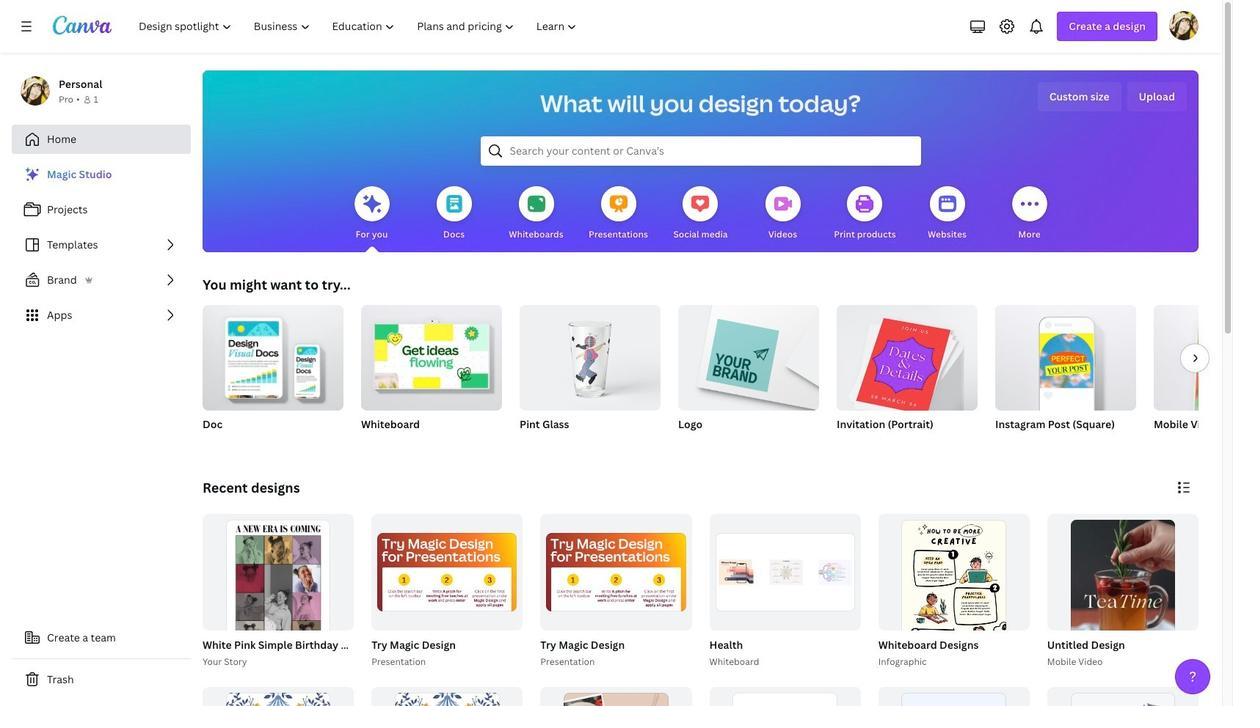 Task type: locate. For each thing, give the bounding box(es) containing it.
group
[[203, 300, 344, 451], [203, 300, 344, 411], [678, 300, 819, 451], [678, 300, 819, 411], [837, 300, 978, 451], [837, 300, 978, 416], [995, 300, 1136, 451], [995, 300, 1136, 411], [361, 305, 502, 451], [361, 305, 502, 411], [520, 305, 661, 451], [1154, 305, 1233, 451], [1154, 305, 1233, 411], [200, 515, 501, 707], [203, 515, 354, 707], [369, 515, 523, 670], [372, 515, 523, 631], [538, 515, 692, 670], [541, 515, 692, 631], [707, 515, 861, 670], [710, 515, 861, 631], [876, 515, 1030, 707], [878, 515, 1030, 707], [1044, 515, 1199, 707], [1047, 515, 1199, 707], [203, 688, 354, 707], [372, 688, 523, 707], [541, 688, 692, 707], [710, 688, 861, 707], [878, 688, 1030, 707], [1047, 688, 1199, 707]]

top level navigation element
[[129, 12, 590, 41]]

list
[[12, 160, 191, 330]]

None search field
[[480, 137, 921, 166]]



Task type: describe. For each thing, give the bounding box(es) containing it.
stephanie aranda image
[[1169, 11, 1199, 40]]

Search search field
[[510, 137, 892, 165]]



Task type: vqa. For each thing, say whether or not it's contained in the screenshot.
Open button
no



